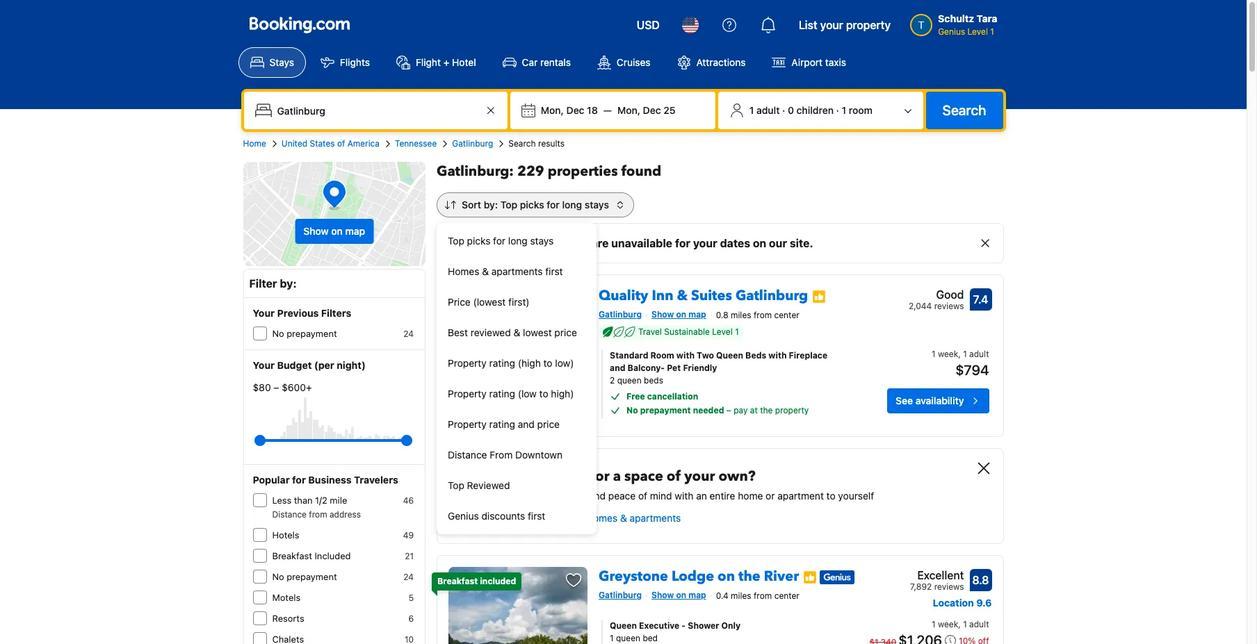 Task type: locate. For each thing, give the bounding box(es) containing it.
0.4
[[716, 591, 729, 601]]

3 rating from the top
[[489, 419, 515, 430]]

reviews inside good 2,044 reviews
[[934, 301, 964, 312]]

0 horizontal spatial distance
[[272, 510, 307, 520]]

for inside button
[[493, 235, 506, 247]]

your
[[820, 19, 843, 31], [693, 237, 717, 250], [684, 467, 715, 486]]

2 vertical spatial from
[[754, 591, 772, 601]]

0 horizontal spatial genius
[[448, 510, 479, 522]]

& right homes in the bottom left of the page
[[620, 512, 627, 524]]

best reviewed & lowest price button
[[437, 318, 597, 348]]

0 horizontal spatial apartments
[[491, 266, 543, 277]]

0 vertical spatial your
[[253, 307, 275, 319]]

2 week from the top
[[938, 620, 958, 630]]

$80 – $600+
[[253, 382, 312, 394]]

reviews for excellent
[[934, 582, 964, 592]]

1 vertical spatial top
[[448, 235, 464, 247]]

1 , from the top
[[958, 349, 961, 359]]

first)
[[508, 296, 530, 308]]

and up 2
[[610, 363, 625, 373]]

price up downtown on the bottom left
[[537, 419, 560, 430]]

2 center from the top
[[774, 591, 800, 601]]

0 vertical spatial property
[[448, 357, 487, 369]]

week for 1 week , 1 adult
[[938, 620, 958, 630]]

this property is part of our preferred partner program. it's committed to providing excellent service and good value. it'll pay us a higher commission if you make a booking. image
[[812, 290, 826, 304], [803, 571, 817, 585], [803, 571, 817, 585]]

(high
[[518, 357, 541, 369]]

map inside button
[[345, 225, 365, 237]]

distance up the top reviewed
[[448, 449, 487, 461]]

search for search
[[943, 102, 986, 118]]

from down 1/2
[[309, 510, 327, 520]]

rentals
[[540, 56, 571, 68]]

entire right an
[[710, 490, 735, 502]]

places
[[514, 237, 549, 250]]

2 vertical spatial map
[[689, 590, 706, 601]]

& inside the quality inn & suites gatlinburg link
[[677, 286, 688, 305]]

of left mind
[[638, 490, 647, 502]]

price inside property rating and price button
[[537, 419, 560, 430]]

1 horizontal spatial apartments
[[630, 512, 681, 524]]

0 vertical spatial the
[[760, 405, 773, 416]]

1 horizontal spatial entire
[[710, 490, 735, 502]]

dec left 25
[[643, 104, 661, 116]]

0 vertical spatial prepayment
[[287, 328, 337, 339]]

homes
[[448, 266, 479, 277]]

this property is part of our preferred partner program. it's committed to providing excellent service and good value. it'll pay us a higher commission if you make a booking. image
[[812, 290, 826, 304]]

sort by: top picks for long stays
[[462, 199, 609, 211]]

– right $80
[[274, 382, 279, 394]]

of up mind
[[667, 467, 681, 486]]

pay
[[734, 405, 748, 416]]

1 vertical spatial 24
[[403, 572, 414, 583]]

show on map inside button
[[303, 225, 365, 237]]

0 vertical spatial first
[[545, 266, 563, 277]]

0 vertical spatial your
[[820, 19, 843, 31]]

property up property rating and price
[[448, 388, 487, 400]]

on inside button
[[331, 225, 343, 237]]

adult up $794 on the bottom of page
[[969, 349, 989, 359]]

this property is part of our preferred partner program. it's committed to providing excellent service and good value. it'll pay us a higher commission if you make a booking. image for quality inn & suites gatlinburg
[[812, 290, 826, 304]]

prepayment down breakfast included
[[287, 572, 337, 583]]

1 vertical spatial center
[[774, 591, 800, 601]]

site.
[[790, 237, 813, 250]]

location 9.6
[[933, 597, 992, 609]]

booking.com image
[[249, 17, 349, 33]]

to for low)
[[543, 357, 552, 369]]

picks inside button
[[467, 235, 490, 247]]

24 down 21
[[403, 572, 414, 583]]

executive
[[639, 621, 680, 631]]

reviews right 2,044
[[934, 301, 964, 312]]

and up homes in the bottom left of the page
[[589, 490, 606, 502]]

schultz
[[938, 13, 974, 24]]

week down location
[[938, 620, 958, 630]]

from down river
[[754, 591, 772, 601]]

less than 1/2 mile
[[272, 495, 347, 506]]

property inside 'link'
[[846, 19, 891, 31]]

0 horizontal spatial breakfast
[[272, 551, 312, 562]]

center
[[774, 310, 800, 320], [774, 591, 800, 601]]

0 vertical spatial rating
[[489, 357, 515, 369]]

for up homes & apartments first
[[493, 235, 506, 247]]

night)
[[337, 359, 366, 371]]

2 property from the top
[[448, 388, 487, 400]]

1 horizontal spatial and
[[589, 490, 606, 502]]

stays left stay
[[530, 235, 554, 247]]

long down "properties"
[[562, 199, 582, 211]]

2 , from the top
[[958, 620, 961, 630]]

queen right two
[[716, 350, 743, 361]]

to left the yourself
[[827, 490, 836, 502]]

room
[[849, 104, 873, 116]]

1 horizontal spatial –
[[727, 405, 731, 416]]

, up $794 on the bottom of page
[[958, 349, 961, 359]]

greystone lodge on the river
[[599, 567, 799, 586]]

1 horizontal spatial long
[[562, 199, 582, 211]]

group
[[260, 430, 407, 452]]

no prepayment down breakfast included
[[272, 572, 337, 583]]

1 vertical spatial search
[[509, 138, 536, 149]]

1 vertical spatial level
[[712, 327, 733, 337]]

less
[[272, 495, 291, 506]]

adult inside 1 week , 1 adult $794
[[969, 349, 989, 359]]

are
[[591, 237, 609, 250]]

mon, right —
[[617, 104, 640, 116]]

0 vertical spatial 24
[[403, 329, 414, 339]]

search results updated. gatlinburg: 229 properties found. element
[[437, 162, 1004, 181]]

queen inside queen executive - shower only 1 queen bed
[[610, 621, 637, 631]]

property up taxis
[[846, 19, 891, 31]]

lodge
[[672, 567, 714, 586]]

1 vertical spatial –
[[727, 405, 731, 416]]

of right 81%
[[500, 237, 511, 250]]

travelers
[[354, 474, 398, 486]]

for right unavailable
[[675, 237, 691, 250]]

2 24 from the top
[[403, 572, 414, 583]]

beds
[[644, 375, 663, 386]]

entire down privacy
[[559, 512, 585, 524]]

reviews inside the excellent 7,892 reviews
[[934, 582, 964, 592]]

property down best
[[448, 357, 487, 369]]

$794
[[956, 362, 989, 378]]

top up top picks for long stays at left
[[500, 199, 517, 211]]

2 vertical spatial show on map
[[652, 590, 706, 601]]

1 property from the top
[[448, 357, 487, 369]]

2 horizontal spatial and
[[610, 363, 625, 373]]

no prepayment
[[272, 328, 337, 339], [272, 572, 337, 583]]

1 vertical spatial adult
[[969, 349, 989, 359]]

1 horizontal spatial level
[[968, 26, 988, 37]]

1 vertical spatial long
[[508, 235, 528, 247]]

1 horizontal spatial ·
[[836, 104, 839, 116]]

week inside 1 week , 1 adult $794
[[938, 349, 958, 359]]

3 property from the top
[[448, 419, 487, 430]]

0 horizontal spatial dec
[[566, 104, 584, 116]]

(low
[[518, 388, 537, 400]]

1 week from the top
[[938, 349, 958, 359]]

rating
[[489, 357, 515, 369], [489, 388, 515, 400], [489, 419, 515, 430]]

distance
[[448, 449, 487, 461], [272, 510, 307, 520]]

inn
[[652, 286, 673, 305]]

1 vertical spatial breakfast
[[437, 576, 478, 587]]

0 vertical spatial reviews
[[934, 301, 964, 312]]

0 vertical spatial search
[[943, 102, 986, 118]]

level
[[968, 26, 988, 37], [712, 327, 733, 337]]

0 horizontal spatial entire
[[559, 512, 585, 524]]

the
[[760, 405, 773, 416], [738, 567, 761, 586]]

to left stay
[[552, 237, 563, 250]]

stays
[[585, 199, 609, 211], [530, 235, 554, 247]]

1 no prepayment from the top
[[272, 328, 337, 339]]

by: for sort
[[484, 199, 498, 211]]

1 down location
[[932, 620, 936, 630]]

1 vertical spatial miles
[[731, 591, 751, 601]]

2 vertical spatial prepayment
[[287, 572, 337, 583]]

hotels
[[272, 530, 299, 541]]

1 vertical spatial property
[[775, 405, 809, 416]]

property
[[448, 357, 487, 369], [448, 388, 487, 400], [448, 419, 487, 430]]

your right list
[[820, 19, 843, 31]]

miles right 0.4
[[731, 591, 751, 601]]

2 reviews from the top
[[934, 582, 964, 592]]

, for 1 week , 1 adult
[[958, 620, 961, 630]]

0
[[788, 104, 794, 116]]

1 dec from the left
[[566, 104, 584, 116]]

1 inside schultz tara genius level 1
[[990, 26, 994, 37]]

from for greystone lodge on the river
[[754, 591, 772, 601]]

0 vertical spatial queen
[[716, 350, 743, 361]]

& right inn
[[677, 286, 688, 305]]

top picks for long stays
[[448, 235, 554, 247]]

show on map
[[303, 225, 365, 237], [652, 309, 706, 320], [652, 590, 706, 601]]

popular for business travelers
[[253, 474, 398, 486]]

1 center from the top
[[774, 310, 800, 320]]

long up homes & apartments first button on the left of the page
[[508, 235, 528, 247]]

& inside 'best reviewed & lowest price' button
[[514, 327, 520, 339]]

yourself
[[838, 490, 874, 502]]

resorts
[[272, 613, 304, 624]]

1 vertical spatial entire
[[559, 512, 585, 524]]

center down river
[[774, 591, 800, 601]]

queen left "executive"
[[610, 621, 637, 631]]

attractions
[[696, 56, 746, 68]]

2 vertical spatial adult
[[969, 620, 989, 630]]

top left the reviewed
[[448, 480, 464, 492]]

0 horizontal spatial –
[[274, 382, 279, 394]]

map for quality
[[689, 309, 706, 320]]

distance inside 'button'
[[448, 449, 487, 461]]

0 vertical spatial level
[[968, 26, 988, 37]]

dec left 18
[[566, 104, 584, 116]]

breakfast left the "included"
[[437, 576, 478, 587]]

1 vertical spatial from
[[309, 510, 327, 520]]

·
[[782, 104, 785, 116], [836, 104, 839, 116]]

car rentals
[[522, 56, 571, 68]]

& inside show entire homes & apartments button
[[620, 512, 627, 524]]

, down location 9.6
[[958, 620, 961, 630]]

the right at
[[760, 405, 773, 416]]

49
[[403, 531, 414, 541]]

0 vertical spatial ,
[[958, 349, 961, 359]]

flights
[[340, 56, 370, 68]]

1 vertical spatial prepayment
[[640, 405, 691, 416]]

· right children
[[836, 104, 839, 116]]

2 your from the top
[[253, 359, 275, 371]]

1 horizontal spatial picks
[[520, 199, 544, 211]]

1 vertical spatial no prepayment
[[272, 572, 337, 583]]

1 left "bed"
[[610, 633, 614, 644]]

scored 8.8 element
[[970, 569, 992, 592]]

see availability link
[[887, 389, 989, 414]]

1 vertical spatial ,
[[958, 620, 961, 630]]

1 vertical spatial property
[[448, 388, 487, 400]]

1 vertical spatial genius
[[448, 510, 479, 522]]

to for high)
[[539, 388, 548, 400]]

0 vertical spatial stays
[[585, 199, 609, 211]]

1 vertical spatial stays
[[530, 235, 554, 247]]

1 horizontal spatial dec
[[643, 104, 661, 116]]

address
[[330, 510, 361, 520]]

gatlinburg up 0.8 miles from center at right
[[736, 286, 808, 305]]

week
[[938, 349, 958, 359], [938, 620, 958, 630]]

0 horizontal spatial and
[[518, 419, 535, 430]]

prepayment down your previous filters
[[287, 328, 337, 339]]

your down filter
[[253, 307, 275, 319]]

, inside 1 week , 1 adult $794
[[958, 349, 961, 359]]

2 vertical spatial property
[[448, 419, 487, 430]]

, for 1 week , 1 adult $794
[[958, 349, 961, 359]]

picks down the 229
[[520, 199, 544, 211]]

the up 0.4 miles from center
[[738, 567, 761, 586]]

genius discounts available at this property. image
[[820, 571, 855, 585], [820, 571, 855, 585]]

to left low)
[[543, 357, 552, 369]]

0 vertical spatial adult
[[756, 104, 780, 116]]

unavailable
[[611, 237, 672, 250]]

for left a
[[590, 467, 610, 486]]

,
[[958, 349, 961, 359], [958, 620, 961, 630]]

rating for and
[[489, 419, 515, 430]]

center up fireplace
[[774, 310, 800, 320]]

best reviewed & lowest price
[[448, 327, 577, 339]]

1 vertical spatial and
[[518, 419, 535, 430]]

1 rating from the top
[[489, 357, 515, 369]]

0 horizontal spatial by:
[[280, 277, 297, 290]]

stay
[[566, 237, 589, 250]]

1 horizontal spatial search
[[943, 102, 986, 118]]

2 vertical spatial your
[[684, 467, 715, 486]]

beds
[[745, 350, 766, 361]]

0 horizontal spatial mon,
[[541, 104, 564, 116]]

prepayment down free cancellation
[[640, 405, 691, 416]]

no down free
[[627, 405, 638, 416]]

0 vertical spatial breakfast
[[272, 551, 312, 562]]

1 horizontal spatial distance
[[448, 449, 487, 461]]

0 horizontal spatial picks
[[467, 235, 490, 247]]

property rating (high to low) button
[[437, 348, 597, 379]]

hotel
[[452, 56, 476, 68]]

top reviewed
[[448, 480, 510, 492]]

top inside top picks for long stays button
[[448, 235, 464, 247]]

distance from downtown button
[[437, 440, 597, 471]]

1
[[990, 26, 994, 37], [749, 104, 754, 116], [842, 104, 846, 116], [735, 327, 739, 337], [932, 349, 936, 359], [963, 349, 967, 359], [932, 620, 936, 630], [963, 620, 967, 630], [610, 633, 614, 644]]

top left 81%
[[448, 235, 464, 247]]

distance down less
[[272, 510, 307, 520]]

0 vertical spatial entire
[[710, 490, 735, 502]]

queen
[[716, 350, 743, 361], [610, 621, 637, 631]]

privacy
[[554, 490, 586, 502]]

& left lowest
[[514, 327, 520, 339]]

stays down "properties"
[[585, 199, 609, 211]]

picks up homes
[[467, 235, 490, 247]]

apartments down mind
[[630, 512, 681, 524]]

your for your previous filters
[[253, 307, 275, 319]]

mon, up the results
[[541, 104, 564, 116]]

with inside looking for a space of your own? find privacy and peace of mind with an entire home or apartment to yourself
[[675, 490, 694, 502]]

queen right 2
[[617, 375, 642, 386]]

good 2,044 reviews
[[909, 289, 964, 312]]

– left 'pay'
[[727, 405, 731, 416]]

miles right "0.8"
[[731, 310, 751, 320]]

breakfast down hotels
[[272, 551, 312, 562]]

property right at
[[775, 405, 809, 416]]

price (lowest first)
[[448, 296, 530, 308]]

level inside schultz tara genius level 1
[[968, 26, 988, 37]]

this property is part of our preferred partner program. it's committed to providing excellent service and good value. it'll pay us a higher commission if you make a booking. image for greystone lodge on the river
[[803, 571, 817, 585]]

cruises link
[[585, 47, 662, 78]]

no down previous
[[272, 328, 284, 339]]

breakfast included
[[437, 576, 516, 587]]

quality inn & suites gatlinburg image
[[449, 286, 588, 426]]

filter by:
[[249, 277, 297, 290]]

0 vertical spatial price
[[554, 327, 577, 339]]

genius inside button
[[448, 510, 479, 522]]

reviews
[[934, 301, 964, 312], [934, 582, 964, 592]]

own?
[[719, 467, 756, 486]]

0 vertical spatial no prepayment
[[272, 328, 337, 339]]

2 rating from the top
[[489, 388, 515, 400]]

1 horizontal spatial queen
[[716, 350, 743, 361]]

2 vertical spatial and
[[589, 490, 606, 502]]

2 no prepayment from the top
[[272, 572, 337, 583]]

1 vertical spatial distance
[[272, 510, 307, 520]]

your up an
[[684, 467, 715, 486]]

queen inside queen executive - shower only 1 queen bed
[[616, 633, 640, 644]]

airport taxis link
[[760, 47, 858, 78]]

top for picks
[[448, 235, 464, 247]]

from for quality inn & suites gatlinburg
[[754, 310, 772, 320]]

found
[[621, 162, 661, 181]]

apartments
[[491, 266, 543, 277], [630, 512, 681, 524]]

reviews up location
[[934, 582, 964, 592]]

no prepayment down your previous filters
[[272, 328, 337, 339]]

adult left 0
[[756, 104, 780, 116]]

1 vertical spatial by:
[[280, 277, 297, 290]]

week up $794 on the bottom of page
[[938, 349, 958, 359]]

1 horizontal spatial mon,
[[617, 104, 640, 116]]

first down 'places'
[[545, 266, 563, 277]]

0 horizontal spatial search
[[509, 138, 536, 149]]

1 vertical spatial price
[[537, 419, 560, 430]]

1 down location 9.6
[[963, 620, 967, 630]]

0 vertical spatial apartments
[[491, 266, 543, 277]]

gatlinburg down quality
[[599, 309, 642, 320]]

needed
[[693, 405, 724, 416]]

apartments down top picks for long stays button
[[491, 266, 543, 277]]

top inside top reviewed button
[[448, 480, 464, 492]]

0 vertical spatial show on map
[[303, 225, 365, 237]]

1 vertical spatial your
[[253, 359, 275, 371]]

with right beds on the right bottom of page
[[769, 350, 787, 361]]

and inside standard room with two queen beds with fireplace and balcony- pet friendly
[[610, 363, 625, 373]]

previous
[[277, 307, 319, 319]]

rating left (low
[[489, 388, 515, 400]]

0 horizontal spatial queen
[[610, 621, 637, 631]]

search inside button
[[943, 102, 986, 118]]

property rating (low to high)
[[448, 388, 574, 400]]

&
[[482, 266, 489, 277], [677, 286, 688, 305], [514, 327, 520, 339], [620, 512, 627, 524]]

1 horizontal spatial by:
[[484, 199, 498, 211]]

0 vertical spatial by:
[[484, 199, 498, 211]]

rating left "(high"
[[489, 357, 515, 369]]

1 vertical spatial map
[[689, 309, 706, 320]]

center for gatlinburg
[[774, 310, 800, 320]]

1 down tara
[[990, 26, 994, 37]]

0 vertical spatial distance
[[448, 449, 487, 461]]

by: right sort
[[484, 199, 498, 211]]

your up $80
[[253, 359, 275, 371]]

your left dates
[[693, 237, 717, 250]]

1 vertical spatial queen
[[610, 621, 637, 631]]

gatlinburg up gatlinburg:
[[452, 138, 493, 149]]

property up distance from downtown
[[448, 419, 487, 430]]

0 vertical spatial and
[[610, 363, 625, 373]]

24 left best
[[403, 329, 414, 339]]

level down tara
[[968, 26, 988, 37]]

0 vertical spatial center
[[774, 310, 800, 320]]

0 vertical spatial genius
[[938, 26, 965, 37]]

prepayment
[[287, 328, 337, 339], [640, 405, 691, 416], [287, 572, 337, 583]]

of inside "link"
[[337, 138, 345, 149]]

first down find
[[528, 510, 545, 522]]

level down "0.8"
[[712, 327, 733, 337]]

7.4
[[973, 293, 988, 306]]

your for your budget (per night)
[[253, 359, 275, 371]]

of right states
[[337, 138, 345, 149]]

1 horizontal spatial breakfast
[[437, 576, 478, 587]]

genius down schultz
[[938, 26, 965, 37]]

free cancellation
[[627, 391, 698, 402]]

discounts
[[481, 510, 525, 522]]

1 reviews from the top
[[934, 301, 964, 312]]

1 your from the top
[[253, 307, 275, 319]]



Task type: describe. For each thing, give the bounding box(es) containing it.
fireplace
[[789, 350, 828, 361]]

greystone lodge on the river image
[[449, 567, 588, 645]]

& inside homes & apartments first button
[[482, 266, 489, 277]]

budget
[[277, 359, 312, 371]]

7,892
[[910, 582, 932, 592]]

a
[[613, 467, 621, 486]]

gatlinburg inside the quality inn & suites gatlinburg link
[[736, 286, 808, 305]]

distance for distance from address
[[272, 510, 307, 520]]

for down gatlinburg: 229 properties found
[[547, 199, 560, 211]]

show inside button
[[532, 512, 557, 524]]

0 horizontal spatial level
[[712, 327, 733, 337]]

miles for suites
[[731, 310, 751, 320]]

two
[[697, 350, 714, 361]]

long inside top picks for long stays button
[[508, 235, 528, 247]]

breakfast for breakfast included
[[437, 576, 478, 587]]

property for property rating (low to high)
[[448, 388, 487, 400]]

(lowest
[[473, 296, 506, 308]]

river
[[764, 567, 799, 586]]

breakfast for breakfast included
[[272, 551, 312, 562]]

queen inside standard room with two queen beds with fireplace and balcony- pet friendly
[[716, 350, 743, 361]]

property for property rating and price
[[448, 419, 487, 430]]

popular
[[253, 474, 290, 486]]

81%
[[474, 237, 498, 250]]

property rating and price
[[448, 419, 560, 430]]

flight + hotel link
[[384, 47, 488, 78]]

miles for the
[[731, 591, 751, 601]]

to inside looking for a space of your own? find privacy and peace of mind with an entire home or apartment to yourself
[[827, 490, 836, 502]]

1 up see availability on the right of the page
[[932, 349, 936, 359]]

dates
[[720, 237, 750, 250]]

0.8
[[716, 310, 728, 320]]

1 horizontal spatial stays
[[585, 199, 609, 211]]

travel
[[638, 327, 662, 337]]

business
[[308, 474, 352, 486]]

and inside button
[[518, 419, 535, 430]]

show inside button
[[303, 225, 329, 237]]

—
[[603, 104, 612, 116]]

mon, dec 18 button
[[535, 98, 603, 123]]

1 vertical spatial first
[[528, 510, 545, 522]]

search results
[[509, 138, 565, 149]]

genius inside schultz tara genius level 1
[[938, 26, 965, 37]]

suites
[[691, 286, 732, 305]]

rating for (low
[[489, 388, 515, 400]]

price (lowest first) button
[[437, 287, 597, 318]]

property for property rating (high to low)
[[448, 357, 487, 369]]

location
[[933, 597, 974, 609]]

homes & apartments first button
[[437, 257, 597, 287]]

results
[[538, 138, 565, 149]]

8.8
[[972, 574, 989, 587]]

quality inn & suites gatlinburg link
[[599, 281, 808, 305]]

mind
[[650, 490, 672, 502]]

car rentals link
[[491, 47, 583, 78]]

2 queen beds
[[610, 375, 663, 386]]

gatlinburg down greystone
[[599, 590, 642, 601]]

travel sustainable level 1
[[638, 327, 739, 337]]

peace
[[608, 490, 636, 502]]

schultz tara genius level 1
[[938, 13, 997, 37]]

0 vertical spatial long
[[562, 199, 582, 211]]

Where are you going? field
[[272, 98, 482, 123]]

1 left room
[[842, 104, 846, 116]]

for inside looking for a space of your own? find privacy and peace of mind with an entire home or apartment to yourself
[[590, 467, 610, 486]]

5
[[409, 593, 414, 604]]

top for reviewed
[[448, 480, 464, 492]]

by: for filter
[[280, 277, 297, 290]]

stays link
[[238, 47, 306, 78]]

from
[[490, 449, 513, 461]]

home
[[243, 138, 266, 149]]

or
[[766, 490, 775, 502]]

availability
[[916, 395, 964, 407]]

0 horizontal spatial property
[[775, 405, 809, 416]]

for up than on the left
[[292, 474, 306, 486]]

1 · from the left
[[782, 104, 785, 116]]

1 24 from the top
[[403, 329, 414, 339]]

1 left 0
[[749, 104, 754, 116]]

your inside 'link'
[[820, 19, 843, 31]]

looking for a space of your own? image
[[449, 460, 521, 533]]

entire inside looking for a space of your own? find privacy and peace of mind with an entire home or apartment to yourself
[[710, 490, 735, 502]]

with up pet
[[676, 350, 695, 361]]

genius discounts first
[[448, 510, 545, 522]]

1 adult · 0 children · 1 room button
[[724, 97, 918, 124]]

rating for (high
[[489, 357, 515, 369]]

2 dec from the left
[[643, 104, 661, 116]]

scored 7.4 element
[[970, 289, 992, 311]]

0.8 miles from center
[[716, 310, 800, 320]]

gatlinburg: 229 properties found
[[437, 162, 661, 181]]

flight + hotel
[[416, 56, 476, 68]]

distance from address
[[272, 510, 361, 520]]

adult for 1 week , 1 adult
[[969, 620, 989, 630]]

1 down 0.8 miles from center at right
[[735, 327, 739, 337]]

+
[[443, 56, 449, 68]]

reviews for good
[[934, 301, 964, 312]]

18
[[587, 104, 598, 116]]

1 mon, from the left
[[541, 104, 564, 116]]

to for stay
[[552, 237, 563, 250]]

filter
[[249, 277, 277, 290]]

2 vertical spatial no
[[272, 572, 284, 583]]

1 up $794 on the bottom of page
[[963, 349, 967, 359]]

children
[[797, 104, 834, 116]]

map for greystone
[[689, 590, 706, 601]]

week for 1 week , 1 adult $794
[[938, 349, 958, 359]]

see availability
[[896, 395, 964, 407]]

21
[[405, 551, 414, 562]]

1 inside queen executive - shower only 1 queen bed
[[610, 633, 614, 644]]

reviewed
[[467, 480, 510, 492]]

friendly
[[683, 363, 717, 373]]

mon, dec 18 — mon, dec 25
[[541, 104, 676, 116]]

list your property link
[[790, 8, 899, 42]]

2 · from the left
[[836, 104, 839, 116]]

your inside looking for a space of your own? find privacy and peace of mind with an entire home or apartment to yourself
[[684, 467, 715, 486]]

flights link
[[309, 47, 382, 78]]

1 vertical spatial no
[[627, 405, 638, 416]]

properties
[[548, 162, 618, 181]]

an
[[696, 490, 707, 502]]

good
[[936, 289, 964, 301]]

taxis
[[825, 56, 846, 68]]

list
[[799, 19, 817, 31]]

show on map for greystone
[[652, 590, 706, 601]]

sustainable
[[664, 327, 710, 337]]

filters
[[321, 307, 351, 319]]

excellent element
[[910, 567, 964, 584]]

price inside 'best reviewed & lowest price' button
[[554, 327, 577, 339]]

standard room with two queen beds with fireplace and balcony- pet friendly link
[[610, 350, 845, 375]]

property rating and price button
[[437, 410, 597, 440]]

center for river
[[774, 591, 800, 601]]

0 vertical spatial top
[[500, 199, 517, 211]]

gatlinburg:
[[437, 162, 514, 181]]

0 vertical spatial no
[[272, 328, 284, 339]]

downtown
[[515, 449, 563, 461]]

$80
[[253, 382, 271, 394]]

adult for 1 week , 1 adult $794
[[969, 349, 989, 359]]

9.6
[[976, 597, 992, 609]]

queen executive - shower only 1 queen bed
[[610, 621, 741, 644]]

stays inside top picks for long stays button
[[530, 235, 554, 247]]

0 vertical spatial –
[[274, 382, 279, 394]]

0 vertical spatial picks
[[520, 199, 544, 211]]

46
[[403, 496, 414, 506]]

tara
[[977, 13, 997, 24]]

and inside looking for a space of your own? find privacy and peace of mind with an entire home or apartment to yourself
[[589, 490, 606, 502]]

usd button
[[628, 8, 668, 42]]

tennessee
[[395, 138, 437, 149]]

(per
[[314, 359, 334, 371]]

search for search results
[[509, 138, 536, 149]]

1 vertical spatial the
[[738, 567, 761, 586]]

2 mon, from the left
[[617, 104, 640, 116]]

1 vertical spatial your
[[693, 237, 717, 250]]

excellent
[[917, 569, 964, 582]]

adult inside button
[[756, 104, 780, 116]]

your budget (per night)
[[253, 359, 366, 371]]

property rating (low to high) button
[[437, 379, 597, 410]]

show on map for quality
[[652, 309, 706, 320]]

high)
[[551, 388, 574, 400]]

0 vertical spatial queen
[[617, 375, 642, 386]]

price
[[448, 296, 471, 308]]

genius discounts first button
[[437, 501, 597, 532]]

1/2
[[315, 495, 327, 506]]

shower
[[688, 621, 719, 631]]

your account menu schultz tara genius level 1 element
[[910, 6, 1003, 38]]

good element
[[909, 286, 964, 303]]

lowest
[[523, 327, 552, 339]]

entire inside button
[[559, 512, 585, 524]]

distance for distance from downtown
[[448, 449, 487, 461]]



Task type: vqa. For each thing, say whether or not it's contained in the screenshot.
topmost Fri,
no



